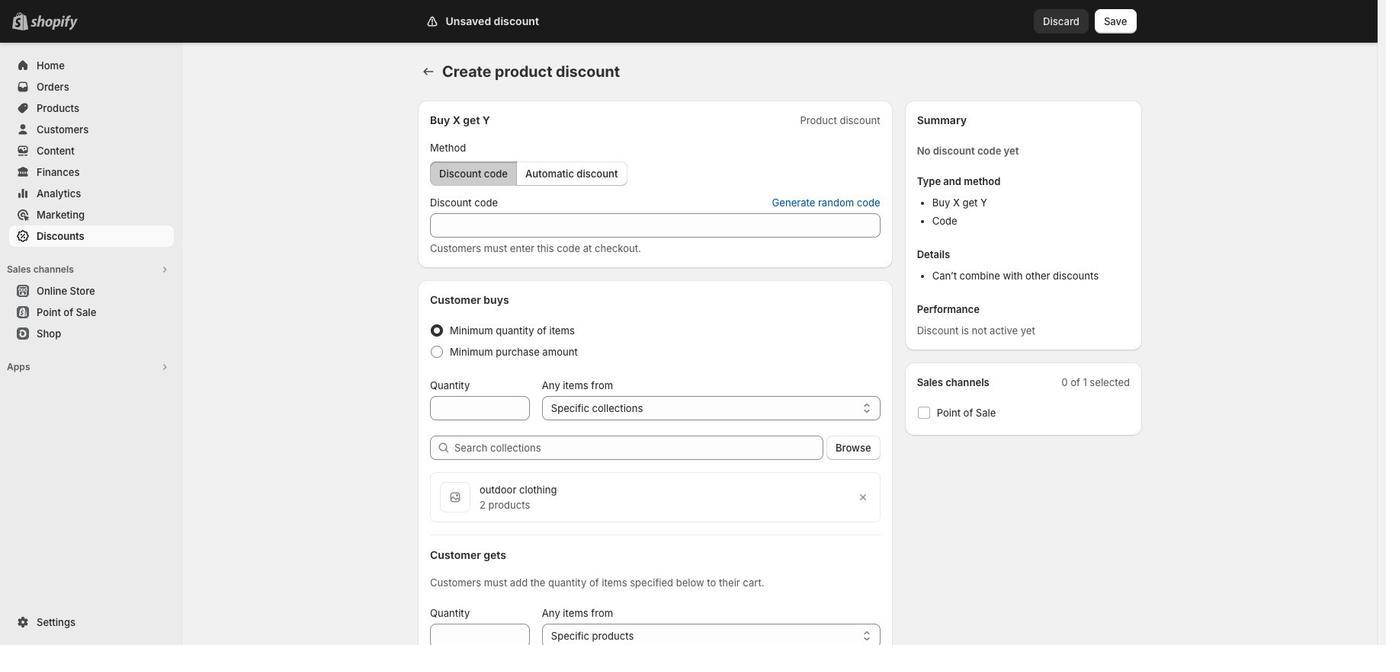 Task type: describe. For each thing, give the bounding box(es) containing it.
Search collections text field
[[455, 436, 824, 461]]



Task type: locate. For each thing, give the bounding box(es) containing it.
None text field
[[430, 214, 881, 238]]

shopify image
[[31, 15, 78, 31]]

None text field
[[430, 397, 530, 421], [430, 625, 530, 646], [430, 397, 530, 421], [430, 625, 530, 646]]



Task type: vqa. For each thing, say whether or not it's contained in the screenshot.
A in the Select a plan to extend your Shopify trial for just $1/month for your first 3 months.
no



